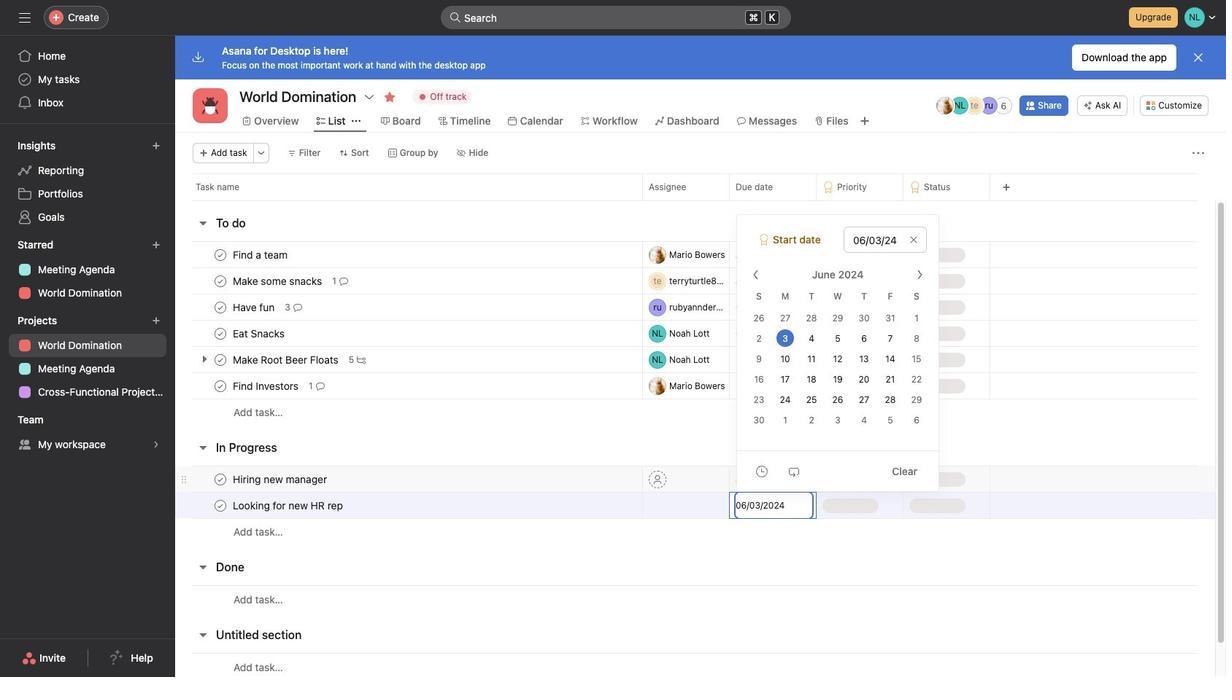 Task type: vqa. For each thing, say whether or not it's contained in the screenshot.
Task name text box in Eat Snacks cell
yes



Task type: describe. For each thing, give the bounding box(es) containing it.
task name text field for have fun cell
[[230, 300, 279, 315]]

bug image
[[201, 97, 219, 115]]

mark complete image for task name text box inside the looking for new hr rep cell
[[212, 497, 229, 515]]

1 comment image
[[339, 277, 348, 286]]

next month image
[[914, 269, 925, 281]]

2 collapse task list for this group image from the top
[[197, 562, 209, 574]]

mark complete image for task name text box within the find investors cell
[[212, 378, 229, 395]]

none text field inside header in progress tree grid
[[736, 493, 812, 519]]

mark complete checkbox inside make root beer floats "cell"
[[212, 351, 229, 369]]

task name text field for find a team cell
[[230, 248, 292, 262]]

previous month image
[[750, 269, 762, 281]]

insights element
[[0, 133, 175, 232]]

tab actions image
[[351, 117, 360, 126]]

make root beer floats cell
[[175, 347, 642, 374]]

mark complete image for task name text field inside hiring new manager cell
[[212, 471, 229, 489]]

more actions image
[[257, 149, 265, 158]]

task name text field for make some snacks cell
[[230, 274, 326, 289]]

task name text field for hiring new manager cell
[[230, 473, 331, 487]]

more actions image
[[1193, 147, 1204, 159]]

mark complete checkbox for task name text box inside make some snacks cell
[[212, 273, 229, 290]]

dismiss image
[[1193, 52, 1204, 63]]

mark complete checkbox for task name text field in the eat snacks cell
[[212, 325, 229, 343]]

mark complete image for task name text field within the have fun cell
[[212, 299, 229, 316]]

Search tasks, projects, and more text field
[[441, 6, 791, 29]]

1 comment image
[[316, 382, 325, 391]]

remove from starred image
[[384, 91, 396, 103]]

mark complete image for task name text field in the eat snacks cell
[[212, 325, 229, 343]]

add items to starred image
[[152, 241, 161, 250]]

teams element
[[0, 407, 175, 460]]

find investors cell
[[175, 373, 642, 400]]

task name text field for the eat snacks cell
[[230, 327, 289, 341]]

prominent image
[[450, 12, 461, 23]]

mark complete checkbox for task name text field inside hiring new manager cell
[[212, 471, 229, 489]]

looking for new hr rep cell
[[175, 493, 642, 520]]

mark complete image for task name text box inside make some snacks cell
[[212, 273, 229, 290]]

5 subtasks image
[[357, 356, 366, 365]]

projects element
[[0, 308, 175, 407]]

header in progress tree grid
[[175, 466, 1215, 546]]

set to repeat image
[[788, 466, 800, 478]]

see details, my workspace image
[[152, 441, 161, 450]]



Task type: locate. For each thing, give the bounding box(es) containing it.
0 vertical spatial mark complete image
[[212, 273, 229, 290]]

1 mark complete checkbox from the top
[[212, 273, 229, 290]]

new project or portfolio image
[[152, 317, 161, 325]]

mark complete checkbox for task name text box within the find investors cell
[[212, 378, 229, 395]]

4 mark complete checkbox from the top
[[212, 471, 229, 489]]

4 task name text field from the top
[[230, 499, 347, 513]]

Due date text field
[[844, 227, 927, 253]]

collapse task list for this group image
[[197, 217, 209, 229], [197, 562, 209, 574], [197, 630, 209, 641]]

3 task name text field from the top
[[230, 327, 289, 341]]

mark complete checkbox for task name text field within the have fun cell
[[212, 299, 229, 316]]

mark complete image
[[212, 246, 229, 264], [212, 299, 229, 316], [212, 325, 229, 343], [212, 351, 229, 369], [212, 378, 229, 395]]

priority field for hiring new manager cell
[[816, 466, 904, 493]]

mark complete checkbox inside find a team cell
[[212, 246, 229, 264]]

3 mark complete checkbox from the top
[[212, 378, 229, 395]]

3 mark complete image from the top
[[212, 325, 229, 343]]

make some snacks cell
[[175, 268, 642, 295]]

2 task name text field from the top
[[230, 353, 343, 367]]

2 task name text field from the top
[[230, 300, 279, 315]]

5 mark complete image from the top
[[212, 378, 229, 395]]

eat snacks cell
[[175, 320, 642, 347]]

have fun cell
[[175, 294, 642, 321]]

find a team cell
[[175, 242, 642, 269]]

3 collapse task list for this group image from the top
[[197, 630, 209, 641]]

2 mark complete checkbox from the top
[[212, 299, 229, 316]]

3 mark complete image from the top
[[212, 497, 229, 515]]

mark complete image inside hiring new manager cell
[[212, 471, 229, 489]]

1 mark complete image from the top
[[212, 246, 229, 264]]

header to do tree grid
[[175, 242, 1215, 426]]

mark complete checkbox inside have fun cell
[[212, 299, 229, 316]]

None field
[[441, 6, 791, 29]]

mark complete checkbox inside find investors cell
[[212, 378, 229, 395]]

show options image
[[364, 91, 375, 103]]

add time image
[[756, 466, 768, 478]]

hide sidebar image
[[19, 12, 31, 23]]

mark complete image for task name text field within the find a team cell
[[212, 246, 229, 264]]

new insights image
[[152, 142, 161, 150]]

1 task name text field from the top
[[230, 274, 326, 289]]

mark complete checkbox inside looking for new hr rep cell
[[212, 497, 229, 515]]

1 mark complete checkbox from the top
[[212, 246, 229, 264]]

mark complete checkbox inside the eat snacks cell
[[212, 325, 229, 343]]

1 mark complete image from the top
[[212, 273, 229, 290]]

mark complete image inside find a team cell
[[212, 246, 229, 264]]

1 task name text field from the top
[[230, 248, 292, 262]]

task name text field for looking for new hr rep cell at the bottom of page
[[230, 499, 347, 513]]

3 comments image
[[293, 303, 302, 312]]

2 vertical spatial collapse task list for this group image
[[197, 630, 209, 641]]

task name text field inside have fun cell
[[230, 300, 279, 315]]

3 mark complete checkbox from the top
[[212, 325, 229, 343]]

mark complete image
[[212, 273, 229, 290], [212, 471, 229, 489], [212, 497, 229, 515]]

mark complete checkbox for task name text field within the find a team cell
[[212, 246, 229, 264]]

task name text field inside looking for new hr rep cell
[[230, 499, 347, 513]]

expand subtask list for the task make root beer floats image
[[199, 354, 210, 366]]

collapse task list for this group image
[[197, 442, 209, 454]]

clear due date image
[[909, 236, 918, 244]]

hiring new manager cell
[[175, 466, 642, 493]]

starred element
[[0, 232, 175, 308]]

4 mark complete image from the top
[[212, 351, 229, 369]]

task name text field inside find investors cell
[[230, 379, 303, 394]]

1 vertical spatial mark complete image
[[212, 471, 229, 489]]

1 collapse task list for this group image from the top
[[197, 217, 209, 229]]

2 mark complete image from the top
[[212, 299, 229, 316]]

mark complete image inside looking for new hr rep cell
[[212, 497, 229, 515]]

Task name text field
[[230, 248, 292, 262], [230, 300, 279, 315], [230, 327, 289, 341], [230, 473, 331, 487]]

mark complete checkbox for task name text box inside the looking for new hr rep cell
[[212, 497, 229, 515]]

2 mark complete image from the top
[[212, 471, 229, 489]]

task name text field inside the eat snacks cell
[[230, 327, 289, 341]]

0 vertical spatial collapse task list for this group image
[[197, 217, 209, 229]]

add field image
[[1002, 183, 1011, 192]]

add tab image
[[859, 115, 870, 127]]

task name text field inside make some snacks cell
[[230, 274, 326, 289]]

mark complete image inside the eat snacks cell
[[212, 325, 229, 343]]

global element
[[0, 36, 175, 123]]

1 vertical spatial collapse task list for this group image
[[197, 562, 209, 574]]

mark complete checkbox inside make some snacks cell
[[212, 273, 229, 290]]

row
[[175, 174, 1226, 201], [193, 200, 1198, 201], [175, 242, 1215, 269], [175, 268, 1215, 295], [175, 294, 1215, 321], [175, 320, 1215, 347], [175, 347, 1215, 374], [175, 373, 1215, 400], [175, 399, 1215, 426], [175, 466, 1215, 493], [175, 493, 1215, 520], [175, 519, 1215, 546], [175, 586, 1215, 614], [175, 654, 1215, 678]]

Mark complete checkbox
[[212, 246, 229, 264], [212, 299, 229, 316], [212, 325, 229, 343], [212, 471, 229, 489]]

Mark complete checkbox
[[212, 273, 229, 290], [212, 351, 229, 369], [212, 378, 229, 395], [212, 497, 229, 515]]

2 mark complete checkbox from the top
[[212, 351, 229, 369]]

4 task name text field from the top
[[230, 473, 331, 487]]

task name text field inside hiring new manager cell
[[230, 473, 331, 487]]

task name text field inside find a team cell
[[230, 248, 292, 262]]

mark complete checkbox inside hiring new manager cell
[[212, 471, 229, 489]]

4 mark complete checkbox from the top
[[212, 497, 229, 515]]

None text field
[[736, 493, 812, 519]]

Task name text field
[[230, 274, 326, 289], [230, 353, 343, 367], [230, 379, 303, 394], [230, 499, 347, 513]]

mark complete image inside have fun cell
[[212, 299, 229, 316]]

cell
[[729, 347, 817, 374]]

2 vertical spatial mark complete image
[[212, 497, 229, 515]]

task name text field for find investors cell
[[230, 379, 303, 394]]

task name text field inside make root beer floats "cell"
[[230, 353, 343, 367]]

3 task name text field from the top
[[230, 379, 303, 394]]



